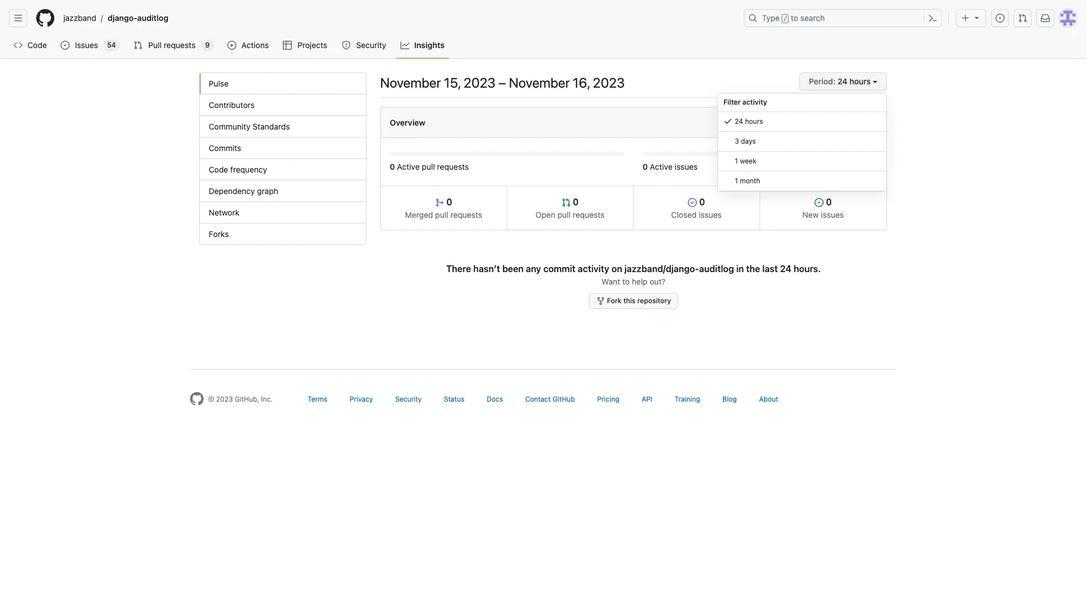 Task type: locate. For each thing, give the bounding box(es) containing it.
security
[[356, 40, 386, 50], [395, 395, 422, 403]]

issues
[[75, 40, 98, 50]]

code for code
[[27, 40, 47, 50]]

terms link
[[308, 395, 327, 403]]

0 horizontal spatial security link
[[337, 37, 392, 54]]

requests right open
[[573, 210, 605, 220]]

2023 right 16,
[[593, 75, 625, 91]]

/ inside 'type / to search'
[[784, 15, 788, 23]]

issues up issue closed icon
[[675, 162, 698, 171]]

15,
[[444, 75, 461, 91]]

1 inside 1 week link
[[735, 157, 738, 165]]

2023 left –
[[464, 75, 496, 91]]

type
[[762, 13, 780, 23]]

1 horizontal spatial code
[[209, 165, 228, 174]]

november right –
[[509, 75, 570, 91]]

1 horizontal spatial issues
[[699, 210, 722, 220]]

1 horizontal spatial git pull request image
[[562, 198, 571, 207]]

terms
[[308, 395, 327, 403]]

0 vertical spatial security link
[[337, 37, 392, 54]]

1 1 from the top
[[735, 157, 738, 165]]

community
[[209, 122, 251, 131]]

network link
[[200, 202, 366, 224]]

fork this repository button
[[589, 293, 679, 309]]

frequency
[[230, 165, 267, 174]]

hours inside popup button
[[850, 76, 871, 86]]

code inside insights element
[[209, 165, 228, 174]]

privacy link
[[350, 395, 373, 403]]

insights link
[[396, 37, 449, 54]]

to
[[791, 13, 799, 23], [623, 277, 630, 286]]

1 horizontal spatial pull
[[435, 210, 449, 220]]

1 for 1 week
[[735, 157, 738, 165]]

0 vertical spatial issue opened image
[[996, 14, 1005, 23]]

closed
[[672, 210, 697, 220]]

activity inside 'there hasn't been any commit activity on jazzband/django-auditlog in the last 24 hours. want to help out?'
[[578, 264, 610, 274]]

graph
[[257, 186, 278, 196]]

1 left month
[[735, 177, 738, 185]]

0 horizontal spatial git pull request image
[[134, 41, 143, 50]]

requests up git merge image in the top left of the page
[[437, 162, 469, 171]]

1 vertical spatial 1
[[735, 177, 738, 185]]

commits
[[209, 143, 241, 153]]

security right shield image
[[356, 40, 386, 50]]

to left help
[[623, 277, 630, 286]]

24
[[838, 76, 848, 86], [735, 117, 743, 126], [780, 264, 792, 274]]

0 vertical spatial homepage image
[[36, 9, 54, 27]]

projects
[[298, 40, 327, 50]]

0 vertical spatial auditlog
[[137, 13, 168, 23]]

0 horizontal spatial auditlog
[[137, 13, 168, 23]]

issue opened image left issues
[[61, 41, 70, 50]]

1 horizontal spatial 24 hours
[[838, 76, 871, 86]]

1 horizontal spatial november
[[509, 75, 570, 91]]

/ right 'type'
[[784, 15, 788, 23]]

commits link
[[200, 138, 366, 159]]

security link left the status link
[[395, 395, 422, 403]]

triangle down image
[[973, 13, 982, 22]]

network
[[209, 208, 239, 217]]

actions
[[242, 40, 269, 50]]

issue opened image left git pull request image
[[996, 14, 1005, 23]]

git pull request image
[[1019, 14, 1028, 23]]

0 horizontal spatial homepage image
[[36, 9, 54, 27]]

community standards link
[[200, 116, 366, 138]]

issues
[[675, 162, 698, 171], [699, 210, 722, 220], [821, 210, 844, 220]]

activity up want
[[578, 264, 610, 274]]

1 horizontal spatial 2023
[[464, 75, 496, 91]]

0 vertical spatial 24 hours
[[838, 76, 871, 86]]

activity
[[743, 98, 768, 106], [578, 264, 610, 274]]

1 vertical spatial security
[[395, 395, 422, 403]]

1 vertical spatial to
[[623, 277, 630, 286]]

1 horizontal spatial 24
[[780, 264, 792, 274]]

24 hours link
[[718, 112, 887, 132]]

2 horizontal spatial issues
[[821, 210, 844, 220]]

standards
[[253, 122, 290, 131]]

code
[[27, 40, 47, 50], [209, 165, 228, 174]]

list
[[59, 9, 737, 27]]

pricing
[[598, 395, 620, 403]]

insights element
[[199, 72, 367, 245]]

1 inside 1 month link
[[735, 177, 738, 185]]

0 horizontal spatial 24 hours
[[735, 117, 763, 126]]

docs link
[[487, 395, 503, 403]]

1 horizontal spatial security link
[[395, 395, 422, 403]]

issue opened image for git pull request image
[[996, 14, 1005, 23]]

hasn't
[[474, 264, 500, 274]]

git pull request image up "open pull requests"
[[562, 198, 571, 207]]

activity right filter
[[743, 98, 768, 106]]

requests right merged
[[451, 210, 482, 220]]

security link
[[337, 37, 392, 54], [395, 395, 422, 403]]

jazzband link
[[59, 9, 101, 27]]

0 horizontal spatial security
[[356, 40, 386, 50]]

active
[[397, 162, 420, 171], [650, 162, 673, 171]]

issues for closed
[[699, 210, 722, 220]]

blog
[[723, 395, 737, 403]]

issue opened image
[[996, 14, 1005, 23], [61, 41, 70, 50]]

activity inside menu
[[743, 98, 768, 106]]

jazzband
[[63, 13, 96, 23]]

1 vertical spatial 24 hours
[[735, 117, 763, 126]]

auditlog left "in"
[[699, 264, 734, 274]]

notifications image
[[1041, 14, 1050, 23]]

0 horizontal spatial code
[[27, 40, 47, 50]]

table image
[[283, 41, 292, 50]]

github
[[553, 395, 575, 403]]

active up "closed"
[[650, 162, 673, 171]]

/ left django-
[[101, 13, 103, 23]]

1 vertical spatial 24
[[735, 117, 743, 126]]

1 vertical spatial issue opened image
[[61, 41, 70, 50]]

security left the status link
[[395, 395, 422, 403]]

code right code image
[[27, 40, 47, 50]]

1 horizontal spatial activity
[[743, 98, 768, 106]]

0 vertical spatial hours
[[850, 76, 871, 86]]

play image
[[227, 41, 236, 50]]

1 vertical spatial activity
[[578, 264, 610, 274]]

0 horizontal spatial november
[[380, 75, 441, 91]]

to left search
[[791, 13, 799, 23]]

1 horizontal spatial security
[[395, 395, 422, 403]]

0 for merged pull requests
[[444, 197, 452, 207]]

1 vertical spatial homepage image
[[190, 392, 204, 406]]

issues right "closed"
[[699, 210, 722, 220]]

hours.
[[794, 264, 821, 274]]

security link left graph image
[[337, 37, 392, 54]]

git pull request image left pull
[[134, 41, 143, 50]]

2 active from the left
[[650, 162, 673, 171]]

menu
[[718, 93, 887, 192]]

2 horizontal spatial 24
[[838, 76, 848, 86]]

pull
[[422, 162, 435, 171], [435, 210, 449, 220], [558, 210, 571, 220]]

1 horizontal spatial auditlog
[[699, 264, 734, 274]]

requests
[[164, 40, 196, 50], [437, 162, 469, 171], [451, 210, 482, 220], [573, 210, 605, 220]]

0 vertical spatial 24
[[838, 76, 848, 86]]

1 month link
[[718, 171, 887, 191]]

2 1 from the top
[[735, 177, 738, 185]]

pulse
[[209, 79, 229, 88]]

homepage image
[[36, 9, 54, 27], [190, 392, 204, 406]]

pull down git merge image in the top left of the page
[[435, 210, 449, 220]]

november down graph image
[[380, 75, 441, 91]]

2023 right ©
[[216, 395, 233, 403]]

3 days
[[735, 137, 756, 145]]

there
[[446, 264, 471, 274]]

on
[[612, 264, 623, 274]]

requests right pull
[[164, 40, 196, 50]]

0 horizontal spatial active
[[397, 162, 420, 171]]

filter
[[724, 98, 741, 106]]

0 horizontal spatial 24
[[735, 117, 743, 126]]

©
[[208, 395, 214, 403]]

/ for type
[[784, 15, 788, 23]]

1 active from the left
[[397, 162, 420, 171]]

pull down overview at top
[[422, 162, 435, 171]]

0 vertical spatial 1
[[735, 157, 738, 165]]

there hasn't been any commit activity on jazzband/django-auditlog in the last 24 hours. want to help out?
[[446, 264, 821, 286]]

1 left week
[[735, 157, 738, 165]]

code down commits
[[209, 165, 228, 174]]

dependency
[[209, 186, 255, 196]]

0 horizontal spatial /
[[101, 13, 103, 23]]

status link
[[444, 395, 465, 403]]

privacy
[[350, 395, 373, 403]]

contributors link
[[200, 95, 366, 116]]

homepage image left ©
[[190, 392, 204, 406]]

0 horizontal spatial issue opened image
[[61, 41, 70, 50]]

1 horizontal spatial issue opened image
[[996, 14, 1005, 23]]

/ inside jazzband / django-auditlog
[[101, 13, 103, 23]]

1 vertical spatial hours
[[745, 117, 763, 126]]

1 for 1 month
[[735, 177, 738, 185]]

0 vertical spatial code
[[27, 40, 47, 50]]

menu containing filter activity
[[718, 93, 887, 192]]

november 15, 2023 – november 16, 2023
[[380, 75, 625, 91]]

git pull request image
[[134, 41, 143, 50], [562, 198, 571, 207]]

code link
[[9, 37, 52, 54]]

check image
[[724, 117, 733, 126]]

auditlog up pull
[[137, 13, 168, 23]]

0 vertical spatial activity
[[743, 98, 768, 106]]

jazzband/django-
[[625, 264, 699, 274]]

issues down issue opened icon
[[821, 210, 844, 220]]

homepage image up code link at left top
[[36, 9, 54, 27]]

1 horizontal spatial hours
[[850, 76, 871, 86]]

1 vertical spatial code
[[209, 165, 228, 174]]

2023
[[464, 75, 496, 91], [593, 75, 625, 91], [216, 395, 233, 403]]

pull right open
[[558, 210, 571, 220]]

0 vertical spatial security
[[356, 40, 386, 50]]

active for issues
[[650, 162, 673, 171]]

pull
[[148, 40, 162, 50]]

0 horizontal spatial issues
[[675, 162, 698, 171]]

want
[[602, 277, 621, 286]]

2 vertical spatial 24
[[780, 264, 792, 274]]

command palette image
[[929, 14, 938, 23]]

0 horizontal spatial to
[[623, 277, 630, 286]]

2 horizontal spatial pull
[[558, 210, 571, 220]]

0 horizontal spatial activity
[[578, 264, 610, 274]]

1
[[735, 157, 738, 165], [735, 177, 738, 185]]

3 days link
[[718, 132, 887, 152]]

week
[[740, 157, 757, 165]]

1 horizontal spatial /
[[784, 15, 788, 23]]

code frequency
[[209, 165, 267, 174]]

1 vertical spatial auditlog
[[699, 264, 734, 274]]

1 horizontal spatial active
[[650, 162, 673, 171]]

active down overview at top
[[397, 162, 420, 171]]

new
[[803, 210, 819, 220]]

24 hours inside menu
[[735, 117, 763, 126]]

0 horizontal spatial hours
[[745, 117, 763, 126]]

–
[[499, 75, 506, 91]]

shield image
[[342, 41, 351, 50]]

list containing jazzband
[[59, 9, 737, 27]]

1 horizontal spatial to
[[791, 13, 799, 23]]



Task type: describe. For each thing, give the bounding box(es) containing it.
0 vertical spatial to
[[791, 13, 799, 23]]

graph image
[[401, 41, 410, 50]]

contact
[[526, 395, 551, 403]]

docs
[[487, 395, 503, 403]]

0 for open pull requests
[[571, 197, 579, 207]]

0 active issues
[[643, 162, 698, 171]]

0 vertical spatial git pull request image
[[134, 41, 143, 50]]

16,
[[573, 75, 590, 91]]

contact github
[[526, 395, 575, 403]]

24 inside 'there hasn't been any commit activity on jazzband/django-auditlog in the last 24 hours. want to help out?'
[[780, 264, 792, 274]]

open
[[536, 210, 556, 220]]

auditlog inside jazzband / django-auditlog
[[137, 13, 168, 23]]

about link
[[759, 395, 779, 403]]

24 hours button
[[800, 72, 887, 91]]

open pull requests
[[536, 210, 605, 220]]

dependency graph link
[[200, 181, 366, 202]]

0 horizontal spatial pull
[[422, 162, 435, 171]]

in
[[737, 264, 744, 274]]

auditlog inside 'there hasn't been any commit activity on jazzband/django-auditlog in the last 24 hours. want to help out?'
[[699, 264, 734, 274]]

closed issues
[[672, 210, 722, 220]]

github,
[[235, 395, 259, 403]]

0 for new issues
[[824, 197, 832, 207]]

hours inside menu
[[745, 117, 763, 126]]

out?
[[650, 277, 666, 286]]

last
[[763, 264, 778, 274]]

git merge image
[[435, 198, 444, 207]]

0 active pull requests
[[390, 162, 469, 171]]

dependency graph
[[209, 186, 278, 196]]

issue opened image for the topmost git pull request icon
[[61, 41, 70, 50]]

forks link
[[200, 224, 366, 244]]

type / to search
[[762, 13, 825, 23]]

help
[[632, 277, 648, 286]]

any
[[526, 264, 541, 274]]

plus image
[[961, 14, 971, 23]]

actions link
[[223, 37, 274, 54]]

fork this repository
[[605, 297, 671, 305]]

1 week link
[[718, 152, 887, 171]]

community standards
[[209, 122, 290, 131]]

9
[[205, 41, 210, 49]]

pull for merged
[[435, 210, 449, 220]]

© 2023 github, inc.
[[208, 395, 273, 403]]

pulse link
[[200, 73, 366, 95]]

/ for jazzband
[[101, 13, 103, 23]]

code frequency link
[[200, 159, 366, 181]]

contributors
[[209, 100, 255, 110]]

1 horizontal spatial homepage image
[[190, 392, 204, 406]]

issue opened image
[[815, 198, 824, 207]]

1 vertical spatial git pull request image
[[562, 198, 571, 207]]

54
[[107, 41, 116, 49]]

2 november from the left
[[509, 75, 570, 91]]

code image
[[14, 41, 23, 50]]

pull for open
[[558, 210, 571, 220]]

projects link
[[279, 37, 333, 54]]

24 hours inside popup button
[[838, 76, 871, 86]]

0 for closed issues
[[697, 197, 705, 207]]

24 inside popup button
[[838, 76, 848, 86]]

1 week
[[735, 157, 757, 165]]

overview
[[390, 118, 426, 127]]

filter activity
[[724, 98, 768, 106]]

contact github link
[[526, 395, 575, 403]]

inc.
[[261, 395, 273, 403]]

repo forked image
[[596, 297, 605, 306]]

pull requests
[[148, 40, 196, 50]]

blog link
[[723, 395, 737, 403]]

been
[[503, 264, 524, 274]]

forks
[[209, 229, 229, 239]]

0 horizontal spatial 2023
[[216, 395, 233, 403]]

merged
[[405, 210, 433, 220]]

status
[[444, 395, 465, 403]]

merged pull requests
[[405, 210, 482, 220]]

1 november from the left
[[380, 75, 441, 91]]

1 vertical spatial security link
[[395, 395, 422, 403]]

api
[[642, 395, 653, 403]]

2 horizontal spatial 2023
[[593, 75, 625, 91]]

django-auditlog link
[[103, 9, 173, 27]]

issues for new
[[821, 210, 844, 220]]

pricing link
[[598, 395, 620, 403]]

code for code frequency
[[209, 165, 228, 174]]

active for pull
[[397, 162, 420, 171]]

3
[[735, 137, 739, 145]]

fork
[[607, 297, 622, 305]]

training link
[[675, 395, 701, 403]]

month
[[740, 177, 761, 185]]

django-
[[108, 13, 137, 23]]

to inside 'there hasn't been any commit activity on jazzband/django-auditlog in the last 24 hours. want to help out?'
[[623, 277, 630, 286]]

insights
[[414, 40, 445, 50]]

issue closed image
[[688, 198, 697, 207]]

the
[[746, 264, 760, 274]]

search
[[801, 13, 825, 23]]

new issues
[[803, 210, 844, 220]]

repository
[[638, 297, 671, 305]]

1 month
[[735, 177, 761, 185]]

commit
[[544, 264, 576, 274]]

this
[[624, 297, 636, 305]]

jazzband / django-auditlog
[[63, 13, 168, 23]]



Task type: vqa. For each thing, say whether or not it's contained in the screenshot.
Public Anyone on the internet can see this repository
no



